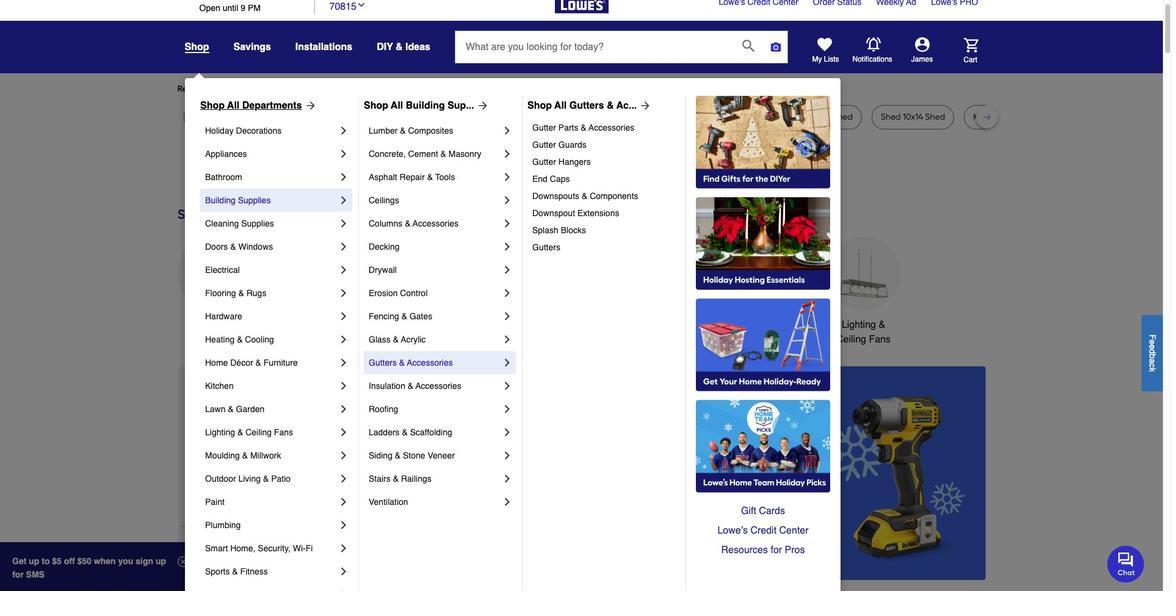 Task type: locate. For each thing, give the bounding box(es) containing it.
masonry
[[449, 149, 481, 159]]

ventilation link
[[369, 490, 501, 514]]

smart inside button
[[743, 319, 770, 330]]

accessories inside insulation & accessories link
[[416, 381, 461, 391]]

2 shed from the left
[[833, 112, 853, 122]]

0 horizontal spatial up
[[29, 556, 39, 566]]

2 horizontal spatial gutters
[[570, 100, 604, 111]]

1 vertical spatial appliances
[[190, 319, 238, 330]]

for up departments
[[276, 84, 287, 94]]

& for fencing & gates link
[[402, 311, 407, 321]]

accessories inside gutter parts & accessories link
[[589, 123, 635, 133]]

ceilings
[[369, 195, 399, 205]]

holiday hosting essentials. image
[[696, 197, 830, 290]]

all for gutters
[[555, 100, 567, 111]]

chevron right image for doors & windows
[[338, 241, 350, 253]]

christmas decorations button
[[363, 237, 436, 347]]

0 horizontal spatial lighting & ceiling fans
[[205, 427, 293, 437]]

my lists
[[812, 55, 839, 64]]

chevron right image for heating & cooling
[[338, 333, 350, 346]]

2 horizontal spatial all
[[555, 100, 567, 111]]

kitchen inside button
[[457, 319, 490, 330]]

gift cards
[[741, 506, 785, 517]]

2 shop from the left
[[364, 100, 388, 111]]

splash blocks
[[532, 225, 586, 235]]

arrow right image
[[302, 100, 317, 112]]

shed for shed
[[833, 112, 853, 122]]

open until 9 pm
[[199, 3, 261, 13]]

0 horizontal spatial you
[[289, 84, 303, 94]]

2 up from the left
[[156, 556, 166, 566]]

you up shop all building sup...
[[397, 84, 411, 94]]

paint
[[205, 497, 225, 507]]

accessories up decking link
[[413, 219, 459, 228]]

chevron right image for stairs & railings
[[501, 473, 514, 485]]

shop
[[200, 100, 225, 111], [364, 100, 388, 111], [528, 100, 552, 111]]

ceiling
[[837, 334, 866, 345], [246, 427, 272, 437]]

all inside shop all building sup... link
[[391, 100, 403, 111]]

interior
[[399, 112, 426, 122]]

1 vertical spatial bathroom
[[657, 319, 699, 330]]

for down get
[[12, 570, 24, 579]]

decorations down the christmas
[[374, 334, 426, 345]]

shop for shop all departments
[[200, 100, 225, 111]]

chevron right image
[[501, 125, 514, 137], [338, 148, 350, 160], [501, 148, 514, 160], [338, 194, 350, 206], [501, 194, 514, 206], [338, 217, 350, 230], [338, 241, 350, 253], [501, 241, 514, 253], [338, 264, 350, 276], [501, 310, 514, 322], [338, 333, 350, 346], [501, 333, 514, 346], [338, 357, 350, 369], [501, 357, 514, 369], [338, 380, 350, 392], [501, 380, 514, 392], [338, 449, 350, 462], [338, 473, 350, 485], [501, 473, 514, 485], [338, 542, 350, 554]]

scroll to item #2 element
[[657, 557, 689, 564]]

concrete,
[[369, 149, 406, 159]]

cards
[[759, 506, 785, 517]]

1 horizontal spatial lighting
[[842, 319, 876, 330]]

None search field
[[455, 31, 788, 75]]

door
[[378, 112, 397, 122]]

outdoor
[[740, 112, 772, 122]]

kitchen left faucets
[[457, 319, 490, 330]]

wi-
[[293, 543, 306, 553]]

doors & windows
[[205, 242, 273, 252]]

gutter hangers link
[[532, 153, 677, 170]]

arrow left image
[[405, 473, 417, 485]]

shed
[[718, 112, 738, 122], [833, 112, 853, 122], [881, 112, 901, 122], [925, 112, 945, 122]]

2 gutter from the top
[[532, 140, 556, 150]]

accessories for gutters & accessories
[[407, 358, 453, 368]]

0 vertical spatial gutters
[[570, 100, 604, 111]]

shop all building sup...
[[364, 100, 474, 111]]

1 vertical spatial lighting
[[205, 427, 235, 437]]

resources
[[721, 545, 768, 556]]

gutter down the toilet
[[532, 123, 556, 133]]

0 vertical spatial decorations
[[236, 126, 282, 136]]

2 you from the left
[[397, 84, 411, 94]]

for inside get up to $5 off $50 when you sign up for sms
[[12, 570, 24, 579]]

1 vertical spatial kitchen
[[205, 381, 234, 391]]

kitchen faucets button
[[456, 237, 529, 332]]

glass
[[369, 335, 391, 344]]

d
[[1148, 349, 1158, 354]]

& for columns & accessories link
[[405, 219, 411, 228]]

all up the mower
[[227, 100, 240, 111]]

shed right storage
[[833, 112, 853, 122]]

chevron right image for gutters & accessories
[[501, 357, 514, 369]]

drywall
[[369, 265, 397, 275]]

supplies up cleaning supplies
[[238, 195, 271, 205]]

chevron right image for cleaning supplies
[[338, 217, 350, 230]]

chevron right image for kitchen
[[338, 380, 350, 392]]

25 days of deals. don't miss deals every day. same-day delivery on in-stock orders placed by 2 p m. image
[[177, 366, 375, 580]]

0 horizontal spatial shop
[[200, 100, 225, 111]]

2 vertical spatial gutters
[[369, 358, 397, 368]]

0 horizontal spatial home
[[205, 358, 228, 368]]

shop inside "link"
[[528, 100, 552, 111]]

to
[[42, 556, 50, 566]]

accessories for insulation & accessories
[[416, 381, 461, 391]]

1 vertical spatial smart
[[205, 543, 228, 553]]

0 horizontal spatial lighting
[[205, 427, 235, 437]]

bathroom inside button
[[657, 319, 699, 330]]

chevron right image for electrical
[[338, 264, 350, 276]]

parts
[[559, 123, 579, 133]]

lighting inside lighting & ceiling fans link
[[205, 427, 235, 437]]

decorations down peel
[[236, 126, 282, 136]]

0 horizontal spatial bathroom
[[205, 172, 242, 182]]

2 all from the left
[[391, 100, 403, 111]]

gutters down glass
[[369, 358, 397, 368]]

1 shed from the left
[[718, 112, 738, 122]]

shop up lawn mower
[[200, 100, 225, 111]]

& for gutters & accessories link
[[399, 358, 405, 368]]

1 horizontal spatial shop
[[364, 100, 388, 111]]

accessories up gutter guards link
[[589, 123, 635, 133]]

arrow right image for shop all gutters & ac...
[[637, 100, 652, 112]]

gutters up quikrete
[[570, 100, 604, 111]]

& for lumber & composites "link"
[[400, 126, 406, 136]]

cleaning supplies link
[[205, 212, 338, 235]]

1 horizontal spatial smart
[[743, 319, 770, 330]]

1 horizontal spatial ceiling
[[837, 334, 866, 345]]

appliances up 'heating'
[[190, 319, 238, 330]]

3 shed from the left
[[881, 112, 901, 122]]

kobalt
[[973, 112, 999, 122]]

installations
[[295, 42, 352, 53]]

& for downspouts & components link
[[582, 191, 588, 201]]

4 shed from the left
[[925, 112, 945, 122]]

0 horizontal spatial building
[[205, 195, 236, 205]]

1 horizontal spatial building
[[406, 100, 445, 111]]

resources for pros link
[[696, 540, 830, 560]]

appliances down holiday
[[205, 149, 247, 159]]

chevron right image
[[338, 125, 350, 137], [338, 171, 350, 183], [501, 171, 514, 183], [501, 217, 514, 230], [501, 264, 514, 276], [338, 287, 350, 299], [501, 287, 514, 299], [338, 310, 350, 322], [338, 403, 350, 415], [501, 403, 514, 415], [338, 426, 350, 438], [501, 426, 514, 438], [501, 449, 514, 462], [338, 496, 350, 508], [501, 496, 514, 508], [338, 519, 350, 531], [338, 565, 350, 578], [338, 589, 350, 591]]

chevron right image for ventilation
[[501, 496, 514, 508]]

lawn
[[205, 404, 226, 414]]

for up the door
[[384, 84, 395, 94]]

shop up the door
[[364, 100, 388, 111]]

recommended searches for you
[[177, 84, 303, 94]]

& for heating & cooling link
[[237, 335, 243, 344]]

1 vertical spatial gutter
[[532, 140, 556, 150]]

0 horizontal spatial fans
[[274, 427, 293, 437]]

shed right 10x14
[[925, 112, 945, 122]]

for left pros
[[771, 545, 782, 556]]

0 horizontal spatial arrow right image
[[474, 100, 489, 112]]

lawn mower
[[193, 112, 243, 122]]

1 horizontal spatial bathroom
[[657, 319, 699, 330]]

electrical
[[205, 265, 240, 275]]

arrow right image inside shop all building sup... link
[[474, 100, 489, 112]]

you up arrow right image
[[289, 84, 303, 94]]

0 vertical spatial ceiling
[[837, 334, 866, 345]]

1 arrow right image from the left
[[474, 100, 489, 112]]

0 horizontal spatial ceiling
[[246, 427, 272, 437]]

supplies up windows
[[241, 219, 274, 228]]

1 horizontal spatial home
[[772, 319, 798, 330]]

tools
[[435, 172, 455, 182]]

2 horizontal spatial shop
[[528, 100, 552, 111]]

0 horizontal spatial smart
[[205, 543, 228, 553]]

siding & stone veneer
[[369, 451, 455, 460]]

chevron right image for paint
[[338, 496, 350, 508]]

chevron right image for appliances
[[338, 148, 350, 160]]

gutters down splash
[[532, 242, 560, 252]]

gutter for gutter hangers
[[532, 157, 556, 167]]

windows
[[238, 242, 273, 252]]

building supplies link
[[205, 189, 338, 212]]

1 horizontal spatial all
[[391, 100, 403, 111]]

chevron down image
[[357, 0, 366, 9]]

1 vertical spatial gutters
[[532, 242, 560, 252]]

all up parts
[[555, 100, 567, 111]]

all up door interior
[[391, 100, 403, 111]]

kitchen up lawn
[[205, 381, 234, 391]]

1 vertical spatial supplies
[[241, 219, 274, 228]]

gutters link
[[532, 239, 677, 256]]

1 horizontal spatial gutters
[[532, 242, 560, 252]]

home inside button
[[772, 319, 798, 330]]

up right sign
[[156, 556, 166, 566]]

gift cards link
[[696, 501, 830, 521]]

1 horizontal spatial fans
[[869, 334, 891, 345]]

shop all gutters & ac... link
[[528, 98, 652, 113]]

ac...
[[617, 100, 637, 111]]

& for ladders & scaffolding link
[[402, 427, 408, 437]]

chevron right image for lawn & garden
[[338, 403, 350, 415]]

shop 25 days of deals by category image
[[177, 204, 986, 224]]

chevron right image for erosion control
[[501, 287, 514, 299]]

chevron right image for building supplies
[[338, 194, 350, 206]]

all inside shop all departments link
[[227, 100, 240, 111]]

shop
[[185, 42, 209, 53]]

1 vertical spatial building
[[205, 195, 236, 205]]

diy & ideas
[[377, 42, 430, 53]]

chevron right image for asphalt repair & tools
[[501, 171, 514, 183]]

shed for shed 10x14 shed
[[881, 112, 901, 122]]

0 vertical spatial gutter
[[532, 123, 556, 133]]

gutter up gutter hangers
[[532, 140, 556, 150]]

you
[[118, 556, 133, 566]]

holiday decorations
[[205, 126, 282, 136]]

gutter
[[532, 123, 556, 133], [532, 140, 556, 150], [532, 157, 556, 167]]

chevron right image for ladders & scaffolding
[[501, 426, 514, 438]]

resources for pros
[[721, 545, 805, 556]]

composites
[[408, 126, 453, 136]]

ceilings link
[[369, 189, 501, 212]]

all inside the "shop all gutters & ac..." "link"
[[555, 100, 567, 111]]

up left to
[[29, 556, 39, 566]]

& for flooring & rugs link
[[238, 288, 244, 298]]

1 gutter from the top
[[532, 123, 556, 133]]

shed left 10x14
[[881, 112, 901, 122]]

accessories inside columns & accessories link
[[413, 219, 459, 228]]

1 you from the left
[[289, 84, 303, 94]]

0 vertical spatial lighting
[[842, 319, 876, 330]]

0 vertical spatial supplies
[[238, 195, 271, 205]]

control
[[400, 288, 428, 298]]

1 vertical spatial lighting & ceiling fans
[[205, 427, 293, 437]]

3 all from the left
[[555, 100, 567, 111]]

1 horizontal spatial up
[[156, 556, 166, 566]]

chevron right image for columns & accessories
[[501, 217, 514, 230]]

appliances link
[[205, 142, 338, 165]]

decking link
[[369, 235, 501, 258]]

0 vertical spatial kitchen
[[457, 319, 490, 330]]

0 horizontal spatial kitchen
[[205, 381, 234, 391]]

bathroom
[[205, 172, 242, 182], [657, 319, 699, 330]]

building up cleaning
[[205, 195, 236, 205]]

camera image
[[770, 41, 782, 53]]

downspout extensions
[[532, 208, 619, 218]]

building up interior
[[406, 100, 445, 111]]

smart for smart home
[[743, 319, 770, 330]]

appliances button
[[177, 237, 251, 332]]

0 vertical spatial home
[[772, 319, 798, 330]]

shop up the toilet
[[528, 100, 552, 111]]

0 vertical spatial lighting & ceiling fans
[[837, 319, 891, 345]]

1 horizontal spatial you
[[397, 84, 411, 94]]

& for 'doors & windows' link
[[230, 242, 236, 252]]

decorations inside button
[[374, 334, 426, 345]]

1 horizontal spatial arrow right image
[[637, 100, 652, 112]]

chevron right image for hardware
[[338, 310, 350, 322]]

refrigerator
[[454, 112, 501, 122]]

concrete, cement & masonry
[[369, 149, 481, 159]]

1 horizontal spatial lighting & ceiling fans
[[837, 319, 891, 345]]

departments
[[242, 100, 302, 111]]

accessories up roofing 'link'
[[416, 381, 461, 391]]

home,
[[230, 543, 256, 553]]

0 horizontal spatial all
[[227, 100, 240, 111]]

shed for shed outdoor storage
[[718, 112, 738, 122]]

off
[[64, 556, 75, 566]]

fencing
[[369, 311, 399, 321]]

peel
[[271, 112, 287, 122]]

gutter up end
[[532, 157, 556, 167]]

f e e d b a c k button
[[1142, 315, 1163, 391]]

& for insulation & accessories link at the bottom left of page
[[408, 381, 413, 391]]

arrow right image left board
[[637, 100, 652, 112]]

1 e from the top
[[1148, 339, 1158, 344]]

downspout extensions link
[[532, 205, 677, 222]]

0 horizontal spatial gutters
[[369, 358, 397, 368]]

lawn & garden
[[205, 404, 265, 414]]

supplies for building supplies
[[238, 195, 271, 205]]

chevron right image for fencing & gates
[[501, 310, 514, 322]]

accessories inside gutters & accessories link
[[407, 358, 453, 368]]

for inside 'link'
[[771, 545, 782, 556]]

& for lawn & garden link
[[228, 404, 234, 414]]

accessories up insulation & accessories link at the bottom left of page
[[407, 358, 453, 368]]

pm
[[248, 3, 261, 13]]

outdoor living & patio link
[[205, 467, 338, 490]]

2 vertical spatial gutter
[[532, 157, 556, 167]]

chevron right image for smart home, security, wi-fi
[[338, 542, 350, 554]]

3 gutter from the top
[[532, 157, 556, 167]]

1 shop from the left
[[200, 100, 225, 111]]

& for siding & stone veneer link
[[395, 451, 401, 460]]

chevron right image for insulation & accessories
[[501, 380, 514, 392]]

1 all from the left
[[227, 100, 240, 111]]

get your home holiday-ready. image
[[696, 299, 830, 391]]

e up d
[[1148, 339, 1158, 344]]

shop for shop all building sup...
[[364, 100, 388, 111]]

1 horizontal spatial kitchen
[[457, 319, 490, 330]]

chevron right image for siding & stone veneer
[[501, 449, 514, 462]]

home décor & furniture
[[205, 358, 298, 368]]

faucets
[[493, 319, 527, 330]]

0 horizontal spatial decorations
[[236, 126, 282, 136]]

3 shop from the left
[[528, 100, 552, 111]]

decorations for christmas
[[374, 334, 426, 345]]

insulation & accessories link
[[369, 374, 501, 398]]

fencing & gates
[[369, 311, 432, 321]]

1 up from the left
[[29, 556, 39, 566]]

0 vertical spatial smart
[[743, 319, 770, 330]]

sports
[[205, 567, 230, 576]]

1 vertical spatial decorations
[[374, 334, 426, 345]]

arrow right image inside the "shop all gutters & ac..." "link"
[[637, 100, 652, 112]]

1 vertical spatial home
[[205, 358, 228, 368]]

searches
[[238, 84, 274, 94]]

appliances inside button
[[190, 319, 238, 330]]

arrow right image
[[474, 100, 489, 112], [637, 100, 652, 112]]

shed left outdoor
[[718, 112, 738, 122]]

arrow right image up masonry
[[474, 100, 489, 112]]

smart inside 'link'
[[205, 543, 228, 553]]

e up b
[[1148, 344, 1158, 349]]

recommended searches for you heading
[[177, 83, 986, 95]]

more
[[313, 84, 333, 94]]

cleaning supplies
[[205, 219, 274, 228]]

2 arrow right image from the left
[[637, 100, 652, 112]]

& for sports & fitness link
[[232, 567, 238, 576]]

chevron right image for decking
[[501, 241, 514, 253]]

1 horizontal spatial decorations
[[374, 334, 426, 345]]

stairs & railings
[[369, 474, 432, 484]]

gates
[[410, 311, 432, 321]]

scaffolding
[[410, 427, 452, 437]]

chevron right image for flooring & rugs
[[338, 287, 350, 299]]

0 vertical spatial fans
[[869, 334, 891, 345]]



Task type: vqa. For each thing, say whether or not it's contained in the screenshot.
chevron right image related to Columns & Accessories
yes



Task type: describe. For each thing, give the bounding box(es) containing it.
storage
[[775, 112, 805, 122]]

roofing link
[[369, 398, 501, 421]]

siding
[[369, 451, 393, 460]]

siding & stone veneer link
[[369, 444, 501, 467]]

chevron right image for drywall
[[501, 264, 514, 276]]

downspout
[[532, 208, 575, 218]]

when
[[94, 556, 116, 566]]

outdoor living & patio
[[205, 474, 291, 484]]

savings
[[234, 42, 271, 53]]

open
[[199, 3, 220, 13]]

kitchen for kitchen faucets
[[457, 319, 490, 330]]

you for recommended searches for you
[[289, 84, 303, 94]]

board
[[666, 112, 690, 122]]

acrylic
[[401, 335, 426, 344]]

f e e d b a c k
[[1148, 334, 1158, 372]]

gutter for gutter guards
[[532, 140, 556, 150]]

splash blocks link
[[532, 222, 677, 239]]

kitchen for kitchen
[[205, 381, 234, 391]]

arrow right image for shop all building sup...
[[474, 100, 489, 112]]

9
[[241, 3, 245, 13]]

downspouts
[[532, 191, 580, 201]]

insulation
[[369, 381, 405, 391]]

diy & ideas button
[[377, 36, 430, 58]]

0 vertical spatial building
[[406, 100, 445, 111]]

1 vertical spatial ceiling
[[246, 427, 272, 437]]

chevron right image for roofing
[[501, 403, 514, 415]]

chevron right image for glass & acrylic
[[501, 333, 514, 346]]

shed outdoor storage
[[718, 112, 805, 122]]

ceiling inside lighting & ceiling fans
[[837, 334, 866, 345]]

& for moulding & millwork link
[[242, 451, 248, 460]]

heating & cooling
[[205, 335, 274, 344]]

chevron right image for lumber & composites
[[501, 125, 514, 137]]

$50
[[77, 556, 92, 566]]

flooring & rugs link
[[205, 281, 338, 305]]

gutter for gutter parts & accessories
[[532, 123, 556, 133]]

lighting & ceiling fans button
[[827, 237, 900, 347]]

security,
[[258, 543, 291, 553]]

paint link
[[205, 490, 338, 514]]

all for building
[[391, 100, 403, 111]]

bathroom button
[[641, 237, 715, 332]]

my lists link
[[812, 37, 839, 64]]

downspouts & components link
[[532, 187, 677, 205]]

sign
[[136, 556, 153, 566]]

chevron right image for lighting & ceiling fans
[[338, 426, 350, 438]]

2 e from the top
[[1148, 344, 1158, 349]]

guards
[[559, 140, 587, 150]]

downspouts & components
[[532, 191, 638, 201]]

lawn
[[193, 112, 214, 122]]

lowe's credit center link
[[696, 521, 830, 540]]

chevron right image for sports & fitness
[[338, 565, 350, 578]]

ideas
[[405, 42, 430, 53]]

chevron right image for ceilings
[[501, 194, 514, 206]]

chevron right image for moulding & millwork
[[338, 449, 350, 462]]

sports & fitness
[[205, 567, 268, 576]]

center
[[779, 525, 809, 536]]

rugs
[[247, 288, 266, 298]]

door interior
[[378, 112, 426, 122]]

cement
[[408, 149, 438, 159]]

fans inside lighting & ceiling fans
[[869, 334, 891, 345]]

lighting & ceiling fans inside button
[[837, 319, 891, 345]]

lumber & composites link
[[369, 119, 501, 142]]

kitchen faucets
[[457, 319, 527, 330]]

suggestions
[[334, 84, 382, 94]]

decorations for holiday
[[236, 126, 282, 136]]

columns & accessories
[[369, 219, 459, 228]]

hangers
[[559, 157, 591, 167]]

smart for smart home, security, wi-fi
[[205, 543, 228, 553]]

shop all departments
[[200, 100, 302, 111]]

chevron right image for concrete, cement & masonry
[[501, 148, 514, 160]]

lowe's home improvement notification center image
[[866, 37, 881, 52]]

lowe's home improvement cart image
[[964, 38, 979, 52]]

chat invite button image
[[1108, 545, 1145, 582]]

my
[[812, 55, 822, 64]]

chevron right image for outdoor living & patio
[[338, 473, 350, 485]]

chevron right image for holiday decorations
[[338, 125, 350, 137]]

hardware
[[205, 311, 242, 321]]

chevron right image for home décor & furniture
[[338, 357, 350, 369]]

until
[[223, 3, 238, 13]]

& for 'stairs & railings' link
[[393, 474, 399, 484]]

mower
[[216, 112, 243, 122]]

stick
[[289, 112, 307, 122]]

shop for shop all gutters & ac...
[[528, 100, 552, 111]]

outdoor
[[205, 474, 236, 484]]

concrete, cement & masonry link
[[369, 142, 501, 165]]

0 vertical spatial appliances
[[205, 149, 247, 159]]

smart home, security, wi-fi link
[[205, 537, 338, 560]]

chevron right image for bathroom
[[338, 171, 350, 183]]

caps
[[550, 174, 570, 184]]

more suggestions for you
[[313, 84, 411, 94]]

erosion control link
[[369, 281, 501, 305]]

& for glass & acrylic link
[[393, 335, 399, 344]]

sports & fitness link
[[205, 560, 338, 583]]

accessories for columns & accessories
[[413, 219, 459, 228]]

1 vertical spatial fans
[[274, 427, 293, 437]]

c
[[1148, 363, 1158, 368]]

& for diy & ideas button
[[396, 42, 403, 53]]

columns & accessories link
[[369, 212, 501, 235]]

supplies for cleaning supplies
[[241, 219, 274, 228]]

building supplies
[[205, 195, 271, 205]]

& for lighting & ceiling fans link
[[237, 427, 243, 437]]

lighting inside lighting & ceiling fans
[[842, 319, 876, 330]]

0 vertical spatial bathroom
[[205, 172, 242, 182]]

10x14
[[903, 112, 923, 122]]

all for departments
[[227, 100, 240, 111]]

notifications
[[853, 55, 893, 63]]

up to 50 percent off select tools and accessories. image
[[394, 366, 986, 580]]

f
[[1148, 334, 1158, 339]]

lumber
[[369, 126, 398, 136]]

moulding & millwork
[[205, 451, 281, 460]]

find gifts for the diyer. image
[[696, 96, 830, 189]]

shop button
[[185, 41, 209, 53]]

search image
[[743, 40, 755, 52]]

end caps
[[532, 174, 570, 184]]

fitness
[[240, 567, 268, 576]]

Search Query text field
[[456, 31, 733, 63]]

stone
[[403, 451, 425, 460]]

glass & acrylic
[[369, 335, 426, 344]]

gutters for gutters
[[532, 242, 560, 252]]

electrical link
[[205, 258, 338, 281]]

smart home, security, wi-fi
[[205, 543, 313, 553]]

lowe's home improvement lists image
[[817, 37, 832, 52]]

gutters inside "link"
[[570, 100, 604, 111]]

lowe's home team holiday picks. image
[[696, 400, 830, 493]]

gutters & accessories
[[369, 358, 453, 368]]

lowe's
[[718, 525, 748, 536]]

credit
[[751, 525, 777, 536]]

gutters & accessories link
[[369, 351, 501, 374]]

quikrete
[[577, 112, 610, 122]]

gutter guards link
[[532, 136, 677, 153]]

lowe's home improvement logo image
[[555, 0, 608, 28]]

chevron right image for plumbing
[[338, 519, 350, 531]]

christmas
[[378, 319, 422, 330]]

smart home
[[743, 319, 798, 330]]

you for more suggestions for you
[[397, 84, 411, 94]]

lowe's wishes you and your family a happy hanukkah. image
[[177, 161, 986, 192]]

gutters for gutters & accessories
[[369, 358, 397, 368]]



